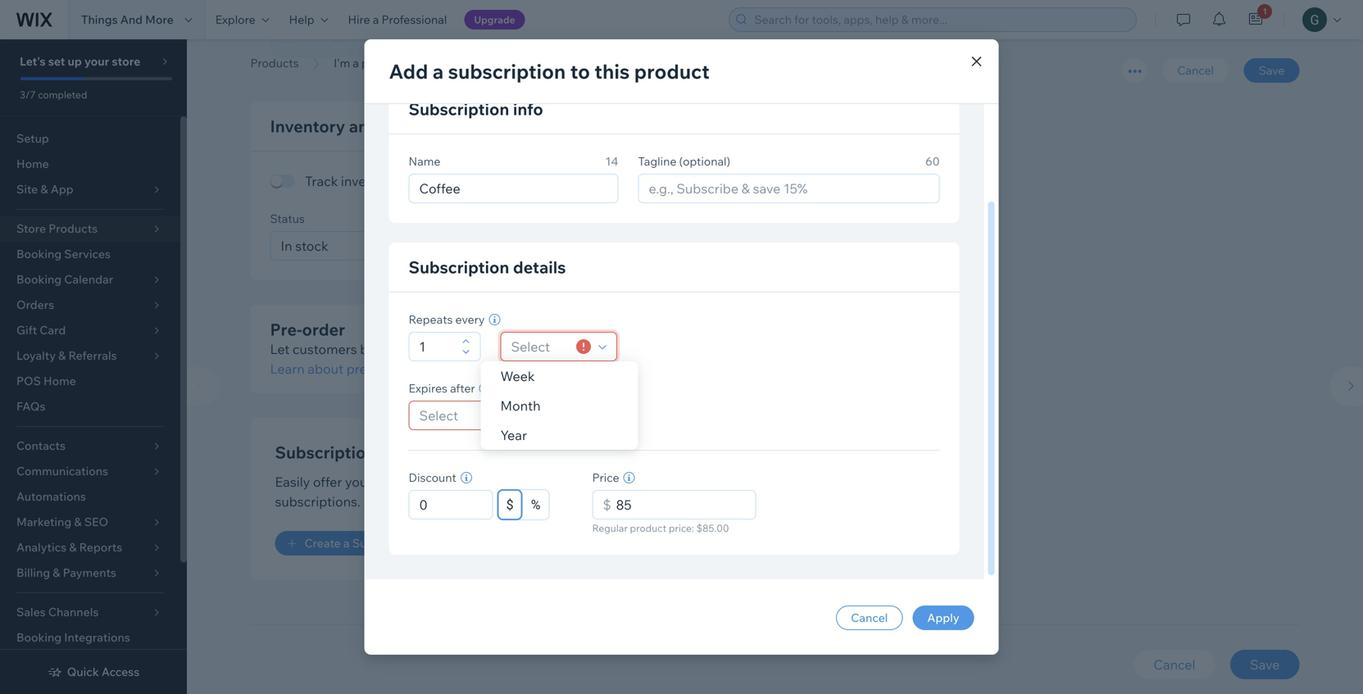 Task type: locate. For each thing, give the bounding box(es) containing it.
out
[[653, 341, 673, 357]]

learn
[[270, 361, 305, 377]]

this inside pre-order let customers buy this product before it's released or when it's out of stock. learn about pre-order
[[386, 341, 408, 357]]

form containing inventory and shipping
[[187, 0, 1363, 694]]

0 horizontal spatial add
[[297, 37, 321, 52]]

None text field
[[414, 333, 457, 361]]

sidebar element
[[0, 39, 187, 694]]

list box
[[481, 361, 638, 450]]

booking left integrations on the bottom of the page
[[16, 630, 62, 645]]

1 vertical spatial add
[[389, 59, 428, 84]]

weight
[[766, 211, 803, 226]]

explore
[[215, 12, 255, 27]]

things and more
[[81, 12, 174, 27]]

regular
[[592, 522, 628, 534]]

professional
[[382, 12, 447, 27]]

things
[[81, 12, 118, 27]]

e.g., Coffee of the Month field
[[414, 175, 613, 202]]

None field
[[276, 232, 449, 260], [498, 232, 690, 260], [276, 232, 449, 260], [498, 232, 690, 260]]

save button
[[1244, 58, 1300, 83], [1230, 650, 1300, 679]]

your right 'offer'
[[345, 474, 372, 490]]

pos
[[16, 374, 41, 388]]

a inside button
[[343, 536, 350, 550]]

1 booking from the top
[[16, 247, 62, 261]]

0 horizontal spatial it's
[[506, 341, 523, 357]]

pos home
[[16, 374, 76, 388]]

1 vertical spatial cancel button
[[836, 606, 903, 630]]

order up customers on the left of the page
[[302, 319, 345, 340]]

0 vertical spatial subscription
[[409, 99, 509, 119]]

save
[[1259, 63, 1285, 77], [1250, 657, 1280, 673]]

subscription for subscription info
[[409, 99, 509, 119]]

1 vertical spatial select field
[[414, 402, 573, 429]]

product
[[361, 56, 404, 70], [634, 59, 710, 84], [411, 341, 460, 357], [630, 522, 666, 534]]

released
[[526, 341, 578, 357]]

0 vertical spatial this
[[594, 59, 630, 84]]

home right pos on the left of page
[[43, 374, 76, 388]]

1 vertical spatial save
[[1250, 657, 1280, 673]]

0 vertical spatial order
[[302, 319, 345, 340]]

shipping
[[715, 211, 763, 226]]

upgrade button
[[464, 10, 525, 30]]

1 vertical spatial this
[[386, 341, 408, 357]]

0 vertical spatial cancel
[[1177, 63, 1214, 77]]

0 horizontal spatial $
[[506, 497, 514, 513]]

cancel for bottommost 'cancel' button
[[1154, 657, 1195, 673]]

2 $ from the left
[[506, 497, 514, 513]]

0 horizontal spatial order
[[302, 319, 345, 340]]

repeats every
[[409, 312, 485, 327]]

1 horizontal spatial add
[[389, 59, 428, 84]]

inventory
[[341, 173, 398, 189]]

select field up 'week'
[[506, 333, 571, 361]]

0 vertical spatial home
[[16, 157, 49, 171]]

$
[[603, 497, 611, 513], [506, 497, 514, 513]]

$ up regular
[[603, 497, 611, 513]]

let's
[[20, 54, 46, 68]]

lb
[[896, 238, 907, 254]]

year
[[500, 427, 527, 443]]

more
[[145, 12, 174, 27]]

after
[[450, 381, 475, 395]]

pre-order let customers buy this product before it's released or when it's out of stock. learn about pre-order
[[270, 319, 728, 377]]

1 it's from the left
[[506, 341, 523, 357]]

0 vertical spatial your
[[84, 54, 109, 68]]

cancel
[[1177, 63, 1214, 77], [851, 611, 888, 625], [1154, 657, 1195, 673]]

1 vertical spatial booking
[[16, 630, 62, 645]]

1 vertical spatial subscription
[[409, 257, 509, 277]]

create
[[305, 536, 341, 550]]

subscription down subscription
[[409, 99, 509, 119]]

set
[[48, 54, 65, 68]]

1 vertical spatial your
[[345, 474, 372, 490]]

this right to at left top
[[594, 59, 630, 84]]

60
[[925, 154, 940, 168]]

home link
[[0, 152, 180, 177]]

first time_stores_subsciptions and reccuring orders_calender and box copy image
[[737, 458, 913, 540]]

a for professional
[[373, 12, 379, 27]]

a right create at the bottom left of page
[[343, 536, 350, 550]]

0 vertical spatial add
[[297, 37, 321, 52]]

booking services
[[16, 247, 111, 261]]

1 horizontal spatial 0 number field
[[611, 491, 750, 519]]

2 it's from the left
[[633, 341, 650, 357]]

setup link
[[0, 126, 180, 152]]

it's
[[506, 341, 523, 357], [633, 341, 650, 357]]

booking integrations
[[16, 630, 130, 645]]

home
[[16, 157, 49, 171], [43, 374, 76, 388]]

1 vertical spatial order
[[371, 361, 404, 377]]

on
[[433, 474, 449, 490]]

booking inside "booking services" link
[[16, 247, 62, 261]]

quick access
[[67, 665, 140, 679]]

it's left out
[[633, 341, 650, 357]]

2 booking from the top
[[16, 630, 62, 645]]

pre-
[[270, 319, 302, 340]]

easily offer your products on a recurring basis with subscriptions.
[[275, 474, 582, 510]]

a right hire
[[373, 12, 379, 27]]

basis
[[521, 474, 553, 490]]

$ left %
[[506, 497, 514, 513]]

a for product
[[353, 56, 359, 70]]

a right i'm
[[353, 56, 359, 70]]

easily
[[275, 474, 310, 490]]

form
[[187, 0, 1363, 694]]

product inside pre-order let customers buy this product before it's released or when it's out of stock. learn about pre-order
[[411, 341, 460, 357]]

subscription inside button
[[352, 536, 421, 550]]

1 vertical spatial home
[[43, 374, 76, 388]]

apply button
[[913, 606, 974, 630]]

order down buy
[[371, 361, 404, 377]]

add down professional
[[389, 59, 428, 84]]

i'm a product
[[334, 56, 404, 70]]

a
[[373, 12, 379, 27], [353, 56, 359, 70], [433, 59, 444, 84], [452, 474, 459, 490], [343, 536, 350, 550]]

home down setup
[[16, 157, 49, 171]]

this
[[594, 59, 630, 84], [386, 341, 408, 357]]

it's up 'week'
[[506, 341, 523, 357]]

1 button
[[1238, 0, 1274, 39]]

booking
[[16, 247, 62, 261], [16, 630, 62, 645]]

$ inside button
[[506, 497, 514, 513]]

booking left services
[[16, 247, 62, 261]]

1 horizontal spatial it's
[[633, 341, 650, 357]]

0 vertical spatial save
[[1259, 63, 1285, 77]]

cancel button
[[1163, 58, 1229, 83], [836, 606, 903, 630], [1134, 650, 1215, 679]]

2 vertical spatial cancel
[[1154, 657, 1195, 673]]

options
[[324, 37, 370, 52]]

2 0 number field from the left
[[611, 491, 750, 519]]

subscription up every
[[409, 257, 509, 277]]

subscription down products
[[352, 536, 421, 550]]

a up the subscription info at top left
[[433, 59, 444, 84]]

0 number field down on
[[414, 491, 487, 519]]

% button
[[523, 490, 549, 520]]

0 number field up price:
[[611, 491, 750, 519]]

$ button
[[498, 490, 522, 520]]

buy
[[360, 341, 383, 357]]

stock.
[[691, 341, 728, 357]]

your right up
[[84, 54, 109, 68]]

create a subscription
[[305, 536, 421, 550]]

1 horizontal spatial order
[[371, 361, 404, 377]]

a right on
[[452, 474, 459, 490]]

0 vertical spatial booking
[[16, 247, 62, 261]]

1 $ from the left
[[603, 497, 611, 513]]

0 horizontal spatial your
[[84, 54, 109, 68]]

0 horizontal spatial this
[[386, 341, 408, 357]]

expires
[[409, 381, 447, 395]]

select field down after
[[414, 402, 573, 429]]

your inside easily offer your products on a recurring basis with subscriptions.
[[345, 474, 372, 490]]

help
[[289, 12, 314, 27]]

1 horizontal spatial $
[[603, 497, 611, 513]]

2 vertical spatial subscription
[[352, 536, 421, 550]]

1 horizontal spatial your
[[345, 474, 372, 490]]

booking inside booking integrations link
[[16, 630, 62, 645]]

0 number field
[[414, 491, 487, 519], [611, 491, 750, 519]]

0 horizontal spatial 0 number field
[[414, 491, 487, 519]]

add inside button
[[297, 37, 321, 52]]

add options button
[[270, 32, 385, 57]]

with
[[556, 474, 582, 490]]

this right buy
[[386, 341, 408, 357]]

add for add a subscription to this product
[[389, 59, 428, 84]]

and
[[349, 116, 379, 136]]

help button
[[279, 0, 338, 39]]

0.0 number field
[[721, 232, 891, 260]]

tagline (optional)
[[638, 154, 730, 168]]

0 vertical spatial select field
[[506, 333, 571, 361]]

add right plus xs image
[[297, 37, 321, 52]]

quick
[[67, 665, 99, 679]]

and
[[120, 12, 143, 27]]

Select field
[[506, 333, 571, 361], [414, 402, 573, 429]]

booking for booking integrations
[[16, 630, 62, 645]]



Task type: vqa. For each thing, say whether or not it's contained in the screenshot.
PROFESSIONAL at the top
yes



Task type: describe. For each thing, give the bounding box(es) containing it.
quick access button
[[47, 665, 140, 679]]

faqs
[[16, 399, 46, 414]]

save for bottom the save button
[[1250, 657, 1280, 673]]

shipping weight
[[715, 211, 803, 226]]

or
[[581, 341, 594, 357]]

before
[[463, 341, 503, 357]]

products
[[375, 474, 431, 490]]

subscription for subscription details
[[409, 257, 509, 277]]

subscriptions.
[[275, 493, 360, 510]]

regular product price: $85.00
[[592, 522, 729, 534]]

name
[[409, 154, 441, 168]]

plus xs image
[[281, 40, 291, 50]]

a for subscription
[[343, 536, 350, 550]]

products
[[250, 56, 299, 70]]

add options
[[297, 37, 370, 52]]

recurring
[[462, 474, 518, 490]]

subscription details
[[409, 257, 566, 277]]

inventory and shipping
[[270, 116, 451, 136]]

1
[[1263, 6, 1267, 16]]

3/7
[[20, 89, 36, 101]]

products link
[[242, 55, 307, 71]]

info
[[513, 99, 543, 119]]

when
[[597, 341, 630, 357]]

access
[[101, 665, 140, 679]]

upgrade
[[474, 14, 515, 26]]

details
[[513, 257, 566, 277]]

track inventory
[[305, 173, 398, 189]]

sku
[[493, 211, 516, 226]]

automations link
[[0, 484, 180, 510]]

to
[[570, 59, 590, 84]]

shipping
[[382, 116, 451, 136]]

1 horizontal spatial this
[[594, 59, 630, 84]]

store
[[112, 54, 140, 68]]

0 vertical spatial cancel button
[[1163, 58, 1229, 83]]

repeats
[[409, 312, 453, 327]]

every
[[455, 312, 485, 327]]

subscription info
[[409, 99, 543, 119]]

1 vertical spatial save button
[[1230, 650, 1300, 679]]

$85.00
[[696, 522, 729, 534]]

add a subscription to this product
[[389, 59, 710, 84]]

hire
[[348, 12, 370, 27]]

apply
[[927, 611, 959, 625]]

pos home link
[[0, 369, 180, 394]]

(optional)
[[679, 154, 730, 168]]

a inside easily offer your products on a recurring basis with subscriptions.
[[452, 474, 459, 490]]

integrations
[[64, 630, 130, 645]]

1 0 number field from the left
[[414, 491, 487, 519]]

setup
[[16, 131, 49, 145]]

expires after
[[409, 381, 475, 395]]

booking services link
[[0, 242, 180, 267]]

services
[[64, 247, 111, 261]]

faqs link
[[0, 394, 180, 420]]

let's set up your store
[[20, 54, 140, 68]]

save for topmost the save button
[[1259, 63, 1285, 77]]

3/7 completed
[[20, 89, 87, 101]]

customers
[[293, 341, 357, 357]]

automations
[[16, 489, 86, 504]]

add for add options
[[297, 37, 321, 52]]

offer
[[313, 474, 342, 490]]

your inside "sidebar" element
[[84, 54, 109, 68]]

price
[[592, 470, 619, 485]]

0 vertical spatial save button
[[1244, 58, 1300, 83]]

subscription
[[448, 59, 566, 84]]

price:
[[669, 522, 694, 534]]

of
[[676, 341, 689, 357]]

e.g., Subscribe & save 15% field
[[644, 175, 934, 202]]

inventory
[[270, 116, 345, 136]]

let
[[270, 341, 290, 357]]

track
[[305, 173, 338, 189]]

hire a professional link
[[338, 0, 457, 39]]

about
[[308, 361, 344, 377]]

14
[[605, 154, 618, 168]]

2 vertical spatial cancel button
[[1134, 650, 1215, 679]]

week
[[500, 368, 535, 384]]

list box containing week
[[481, 361, 638, 450]]

Search for tools, apps, help & more... field
[[749, 8, 1131, 31]]

subscriptions
[[275, 442, 384, 463]]

cancel for top 'cancel' button
[[1177, 63, 1214, 77]]

pre-
[[346, 361, 371, 377]]

learn about pre-order link
[[270, 359, 404, 379]]

a for subscription
[[433, 59, 444, 84]]

%
[[531, 497, 540, 513]]

up
[[68, 54, 82, 68]]

1 vertical spatial cancel
[[851, 611, 888, 625]]

booking integrations link
[[0, 625, 180, 651]]

booking for booking services
[[16, 247, 62, 261]]

completed
[[38, 89, 87, 101]]

create a subscription button
[[275, 531, 436, 556]]

i'm
[[334, 56, 350, 70]]



